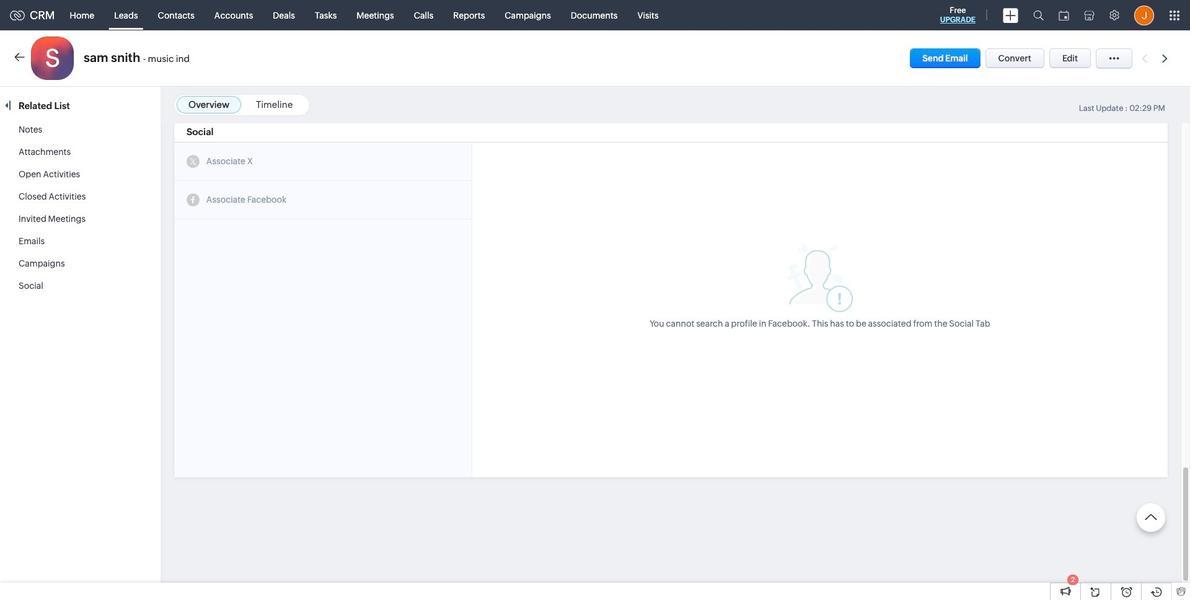 Task type: locate. For each thing, give the bounding box(es) containing it.
search image
[[1033, 10, 1044, 20]]

profile element
[[1127, 0, 1162, 30]]

create menu image
[[1003, 8, 1018, 23]]

next record image
[[1162, 54, 1170, 62]]

calendar image
[[1059, 10, 1069, 20]]

logo image
[[10, 10, 25, 20]]

previous record image
[[1142, 54, 1147, 62]]



Task type: describe. For each thing, give the bounding box(es) containing it.
search element
[[1026, 0, 1051, 30]]

create menu element
[[996, 0, 1026, 30]]

profile image
[[1134, 5, 1154, 25]]



Task type: vqa. For each thing, say whether or not it's contained in the screenshot.
Search icon at the right top
yes



